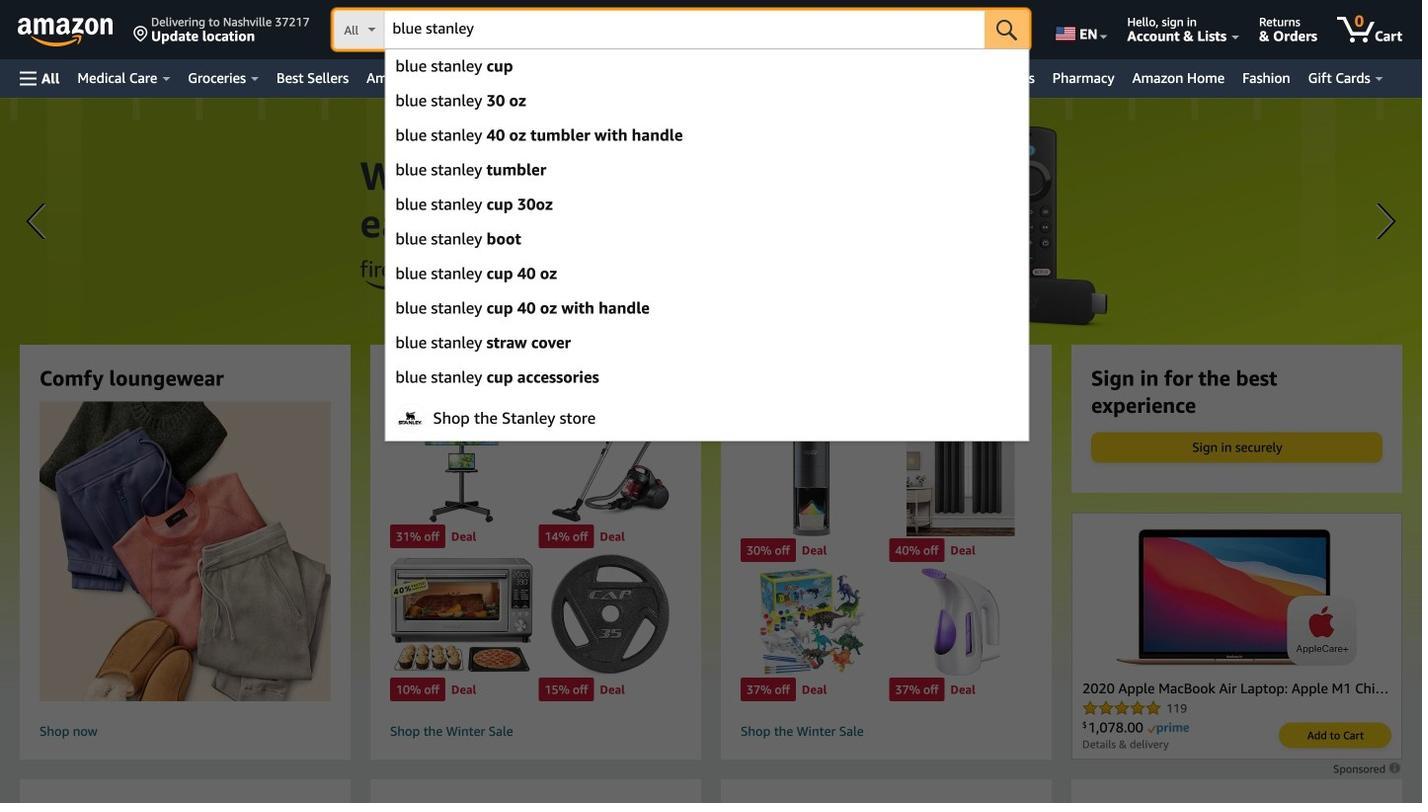 Task type: vqa. For each thing, say whether or not it's contained in the screenshot.
Perlesmith Mobile Tv Stand For 23-60 Inch Lcd Led Flat/Curved Panel Screen Tvs, Tilt Tv Cart Holds Up To 88Lbs Portable Stand With Laptop Shelf Rolling Floor Max Vesa 400X400Mm (Pstvmc06) image
yes



Task type: describe. For each thing, give the bounding box(es) containing it.
hilife steamer for clothes, portable clothes steamer with 240ml big capacity, strong penetrating handheld garment steam iron for clothes, removes wrinkle, for home, office and travel(only for 120v) image
[[890, 568, 1032, 676]]

baodlon kids arts crafts set dinosaur toy painting kit - 10 dinosaur figurines, decorate your dinosaur, create a dino world painting toys gifts for 5, 6, 7, 8 year old boys kids girls toddlers image
[[741, 568, 884, 676]]

comfy loungewear image
[[0, 401, 372, 701]]

comfee' toaster oven air fryer flashwave™ ultra-rapid heat technology, convection toaster oven countertop with bake broil roast, 6 slices fits 11'' pizza 24qt, 4 accessories 1750w stainless steel image
[[390, 554, 533, 676]]

shop the stanley store image
[[396, 403, 425, 433]]

none submit inside navigation navigation
[[985, 10, 1030, 49]]

none search field inside navigation navigation
[[333, 10, 1030, 51]]



Task type: locate. For each thing, give the bounding box(es) containing it.
None submit
[[985, 10, 1030, 49]]

cap barbell 2-inch olympic grip weight plate, 35 lb, single, 35 lb, single black (ophwis-035) image
[[539, 554, 682, 676]]

None search field
[[333, 10, 1030, 51]]

main content
[[0, 98, 1423, 803]]

hawaiian shaved ice s777 snow cone and shaved ice machine with blade adjustment knob and 5 reusable plastic ice mold cups. great for granitas, seltzers, italian soda and more 120v, matte black image
[[741, 428, 884, 536]]

Search Amazon text field
[[385, 11, 985, 48]]

navigation navigation
[[0, 0, 1423, 442]]

joydeco blackout curtains 72 inch length 2 panels set, thermal insulated long curtains& drapes 2 burg, room darkening grommet curtains for living room bedroom window (w52 x l72 inch, dark grey) image
[[890, 428, 1032, 536]]

perlesmith mobile tv stand for 23-60 inch lcd led flat/curved panel screen tvs, tilt tv cart holds up to 88lbs portable stand with laptop shelf rolling floor max vesa 400x400mm (pstvmc06) image
[[390, 401, 533, 523]]

eureka bagless canister vacuum cleaner, lightweight vac for carpets and hard floors, red image
[[539, 401, 682, 523]]

amazon image
[[18, 18, 114, 47]]



